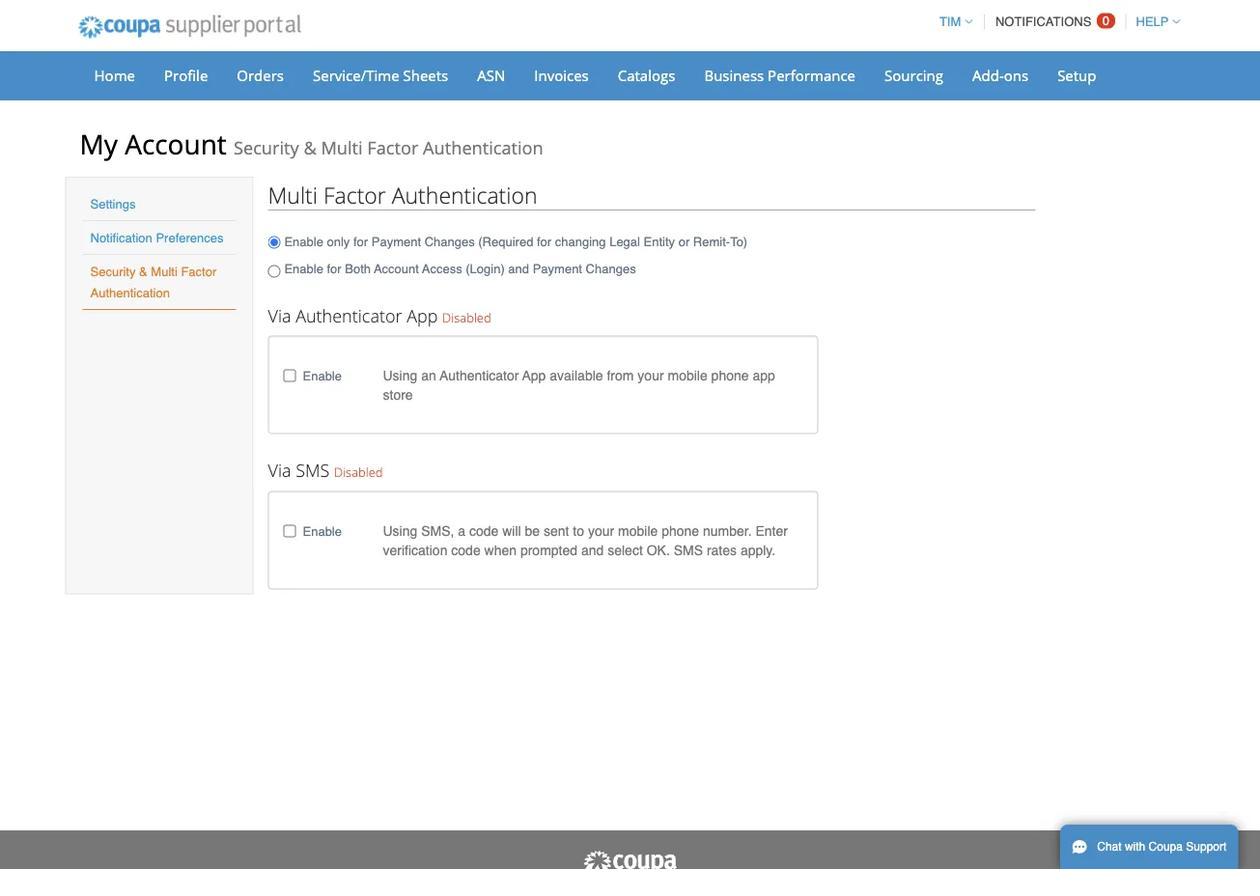 Task type: describe. For each thing, give the bounding box(es) containing it.
business
[[705, 65, 764, 85]]

tim link
[[931, 14, 973, 29]]

1 horizontal spatial changes
[[586, 261, 636, 276]]

add-ons
[[973, 65, 1029, 85]]

an
[[421, 368, 436, 383]]

enable only for payment changes (required for changing legal entity or remit-to)
[[284, 234, 748, 249]]

preferences
[[156, 230, 224, 245]]

notification preferences link
[[90, 230, 224, 245]]

service/time
[[313, 65, 400, 85]]

notification preferences
[[90, 230, 224, 245]]

access
[[422, 261, 462, 276]]

sourcing link
[[872, 61, 956, 90]]

2 horizontal spatial for
[[537, 234, 552, 249]]

via for via sms
[[268, 459, 291, 483]]

1 vertical spatial factor
[[324, 180, 386, 210]]

setup
[[1058, 65, 1097, 85]]

apply.
[[741, 542, 776, 558]]

0 horizontal spatial for
[[327, 261, 342, 276]]

business performance
[[705, 65, 856, 85]]

be
[[525, 523, 540, 538]]

chat with coupa support
[[1098, 840, 1227, 854]]

my account security & multi factor authentication
[[80, 126, 544, 162]]

store
[[383, 387, 413, 403]]

remit-
[[693, 234, 730, 249]]

enable right enable only for payment changes (required for changing legal entity or remit-to) option in the top of the page
[[284, 234, 324, 249]]

add-ons link
[[960, 61, 1042, 90]]

to)
[[730, 234, 748, 249]]

using sms, a code will be sent to your mobile phone number. enter verification code when prompted and select ok. sms rates apply.
[[383, 523, 788, 558]]

disabled inside via sms disabled
[[334, 464, 383, 481]]

add-
[[973, 65, 1004, 85]]

security inside the my account security & multi factor authentication
[[234, 136, 299, 160]]

security & multi factor authentication link
[[90, 264, 217, 300]]

sheets
[[403, 65, 448, 85]]

0 horizontal spatial account
[[125, 126, 227, 162]]

orders link
[[224, 61, 297, 90]]

via sms disabled
[[268, 459, 383, 483]]

& inside the my account security & multi factor authentication
[[304, 136, 317, 160]]

0 horizontal spatial sms
[[296, 459, 330, 483]]

invoices
[[534, 65, 589, 85]]

number.
[[703, 523, 752, 538]]

orders
[[237, 65, 284, 85]]

support
[[1187, 840, 1227, 854]]

help
[[1137, 14, 1169, 29]]

authentication inside the my account security & multi factor authentication
[[423, 136, 544, 160]]

enter
[[756, 523, 788, 538]]

multi inside security & multi factor authentication
[[151, 264, 178, 279]]

disabled inside the via authenticator app disabled
[[443, 309, 491, 326]]

1 vertical spatial code
[[451, 542, 481, 558]]

0 vertical spatial code
[[469, 523, 499, 538]]

my
[[80, 126, 118, 162]]

only
[[327, 234, 350, 249]]

your inside using an authenticator app available from your mobile phone app store
[[638, 368, 664, 383]]

phone inside using an authenticator app available from your mobile phone app store
[[712, 368, 749, 383]]

home link
[[82, 61, 148, 90]]

security inside security & multi factor authentication
[[90, 264, 136, 279]]

1 horizontal spatial account
[[374, 261, 419, 276]]

0 horizontal spatial and
[[508, 261, 529, 276]]

business performance link
[[692, 61, 868, 90]]

with
[[1125, 840, 1146, 854]]

sent
[[544, 523, 569, 538]]

Enable for Both Account Access (Login) and Payment Changes radio
[[268, 259, 281, 284]]

(login)
[[466, 261, 505, 276]]

catalogs
[[618, 65, 676, 85]]

verification
[[383, 542, 448, 558]]

0 vertical spatial changes
[[425, 234, 475, 249]]

settings
[[90, 197, 136, 211]]

select
[[608, 542, 643, 558]]

and inside using sms, a code will be sent to your mobile phone number. enter verification code when prompted and select ok. sms rates apply.
[[581, 542, 604, 558]]

notifications 0
[[996, 14, 1110, 29]]

(required
[[478, 234, 534, 249]]

chat with coupa support button
[[1061, 825, 1239, 869]]

your inside using sms, a code will be sent to your mobile phone number. enter verification code when prompted and select ok. sms rates apply.
[[588, 523, 615, 538]]

multi inside the my account security & multi factor authentication
[[321, 136, 363, 160]]

0
[[1103, 14, 1110, 28]]

legal
[[610, 234, 640, 249]]



Task type: vqa. For each thing, say whether or not it's contained in the screenshot.
the bottommost Phone
yes



Task type: locate. For each thing, give the bounding box(es) containing it.
0 vertical spatial authenticator
[[296, 304, 402, 327]]

1 vertical spatial your
[[588, 523, 615, 538]]

0 horizontal spatial authenticator
[[296, 304, 402, 327]]

home
[[94, 65, 135, 85]]

multi down notification preferences link
[[151, 264, 178, 279]]

1 using from the top
[[383, 368, 418, 383]]

1 vertical spatial authenticator
[[440, 368, 519, 383]]

navigation
[[931, 3, 1181, 41]]

payment down multi factor authentication at the top left of the page
[[372, 234, 421, 249]]

app
[[407, 304, 438, 327], [523, 368, 546, 383]]

phone
[[712, 368, 749, 383], [662, 523, 700, 538]]

0 vertical spatial using
[[383, 368, 418, 383]]

2 via from the top
[[268, 459, 291, 483]]

1 vertical spatial &
[[139, 264, 148, 279]]

0 vertical spatial phone
[[712, 368, 749, 383]]

1 vertical spatial using
[[383, 523, 418, 538]]

sourcing
[[885, 65, 944, 85]]

using an authenticator app available from your mobile phone app store
[[383, 368, 776, 403]]

& inside security & multi factor authentication
[[139, 264, 148, 279]]

factor down preferences
[[181, 264, 217, 279]]

2 vertical spatial authentication
[[90, 285, 170, 300]]

1 vertical spatial mobile
[[618, 523, 658, 538]]

1 vertical spatial coupa supplier portal image
[[582, 850, 679, 869]]

for left both
[[327, 261, 342, 276]]

from
[[607, 368, 634, 383]]

1 vertical spatial disabled
[[334, 464, 383, 481]]

0 vertical spatial authentication
[[423, 136, 544, 160]]

security down notification
[[90, 264, 136, 279]]

via for via authenticator app
[[268, 304, 291, 327]]

0 vertical spatial your
[[638, 368, 664, 383]]

using inside using sms, a code will be sent to your mobile phone number. enter verification code when prompted and select ok. sms rates apply.
[[383, 523, 418, 538]]

disabled down enable for both account access (login) and payment changes
[[443, 309, 491, 326]]

will
[[503, 523, 521, 538]]

sms inside using sms, a code will be sent to your mobile phone number. enter verification code when prompted and select ok. sms rates apply.
[[674, 542, 703, 558]]

1 vertical spatial phone
[[662, 523, 700, 538]]

prompted
[[521, 542, 578, 558]]

1 vertical spatial app
[[523, 368, 546, 383]]

changing
[[555, 234, 606, 249]]

using inside using an authenticator app available from your mobile phone app store
[[383, 368, 418, 383]]

profile link
[[152, 61, 221, 90]]

0 horizontal spatial payment
[[372, 234, 421, 249]]

your right from
[[638, 368, 664, 383]]

0 horizontal spatial mobile
[[618, 523, 658, 538]]

and down to
[[581, 542, 604, 558]]

enable down via sms disabled
[[303, 524, 342, 538]]

1 vertical spatial payment
[[533, 261, 582, 276]]

1 horizontal spatial multi
[[268, 180, 318, 210]]

1 horizontal spatial your
[[638, 368, 664, 383]]

both
[[345, 261, 371, 276]]

0 horizontal spatial your
[[588, 523, 615, 538]]

available
[[550, 368, 603, 383]]

0 vertical spatial payment
[[372, 234, 421, 249]]

help link
[[1128, 14, 1181, 29]]

using for using sms, a code will be sent to your mobile phone number. enter verification code when prompted and select ok. sms rates apply.
[[383, 523, 418, 538]]

0 horizontal spatial disabled
[[334, 464, 383, 481]]

multi down service/time
[[321, 136, 363, 160]]

factor
[[367, 136, 419, 160], [324, 180, 386, 210], [181, 264, 217, 279]]

1 via from the top
[[268, 304, 291, 327]]

to
[[573, 523, 584, 538]]

account
[[125, 126, 227, 162], [374, 261, 419, 276]]

for
[[354, 234, 368, 249], [537, 234, 552, 249], [327, 261, 342, 276]]

1 horizontal spatial disabled
[[443, 309, 491, 326]]

1 horizontal spatial for
[[354, 234, 368, 249]]

1 vertical spatial security
[[90, 264, 136, 279]]

factor inside the my account security & multi factor authentication
[[367, 136, 419, 160]]

code down a
[[451, 542, 481, 558]]

using up store on the left top of page
[[383, 368, 418, 383]]

phone inside using sms, a code will be sent to your mobile phone number. enter verification code when prompted and select ok. sms rates apply.
[[662, 523, 700, 538]]

changes
[[425, 234, 475, 249], [586, 261, 636, 276]]

1 horizontal spatial app
[[523, 368, 546, 383]]

1 horizontal spatial phone
[[712, 368, 749, 383]]

rates
[[707, 542, 737, 558]]

using
[[383, 368, 418, 383], [383, 523, 418, 538]]

app inside using an authenticator app available from your mobile phone app store
[[523, 368, 546, 383]]

0 horizontal spatial &
[[139, 264, 148, 279]]

code
[[469, 523, 499, 538], [451, 542, 481, 558]]

phone up ok.
[[662, 523, 700, 538]]

& down service/time
[[304, 136, 317, 160]]

authentication
[[423, 136, 544, 160], [392, 180, 538, 210], [90, 285, 170, 300]]

a
[[458, 523, 466, 538]]

0 horizontal spatial phone
[[662, 523, 700, 538]]

ok.
[[647, 542, 670, 558]]

asn link
[[465, 61, 518, 90]]

app down the access
[[407, 304, 438, 327]]

factor inside security & multi factor authentication
[[181, 264, 217, 279]]

authenticator down both
[[296, 304, 402, 327]]

enable for both account access (login) and payment changes
[[284, 261, 636, 276]]

app left available
[[523, 368, 546, 383]]

disabled
[[443, 309, 491, 326], [334, 464, 383, 481]]

None checkbox
[[284, 370, 296, 382], [284, 525, 296, 538], [284, 370, 296, 382], [284, 525, 296, 538]]

when
[[485, 542, 517, 558]]

0 vertical spatial mobile
[[668, 368, 708, 383]]

or
[[679, 234, 690, 249]]

0 vertical spatial app
[[407, 304, 438, 327]]

coupa supplier portal image
[[65, 3, 314, 51], [582, 850, 679, 869]]

2 vertical spatial multi
[[151, 264, 178, 279]]

0 horizontal spatial app
[[407, 304, 438, 327]]

asn
[[477, 65, 505, 85]]

setup link
[[1045, 61, 1109, 90]]

0 vertical spatial security
[[234, 136, 299, 160]]

notifications
[[996, 14, 1092, 29]]

service/time sheets link
[[300, 61, 461, 90]]

1 vertical spatial changes
[[586, 261, 636, 276]]

enable right enable for both account access (login) and payment changes option
[[284, 261, 324, 276]]

1 horizontal spatial mobile
[[668, 368, 708, 383]]

1 horizontal spatial payment
[[533, 261, 582, 276]]

&
[[304, 136, 317, 160], [139, 264, 148, 279]]

0 vertical spatial coupa supplier portal image
[[65, 3, 314, 51]]

2 horizontal spatial multi
[[321, 136, 363, 160]]

using for using an authenticator app available from your mobile phone app store
[[383, 368, 418, 383]]

authentication up (required
[[392, 180, 538, 210]]

authenticator inside using an authenticator app available from your mobile phone app store
[[440, 368, 519, 383]]

payment down changing
[[533, 261, 582, 276]]

factor up 'only'
[[324, 180, 386, 210]]

security & multi factor authentication
[[90, 264, 217, 300]]

factor up multi factor authentication at the top left of the page
[[367, 136, 419, 160]]

multi
[[321, 136, 363, 160], [268, 180, 318, 210], [151, 264, 178, 279]]

0 vertical spatial disabled
[[443, 309, 491, 326]]

mobile inside using sms, a code will be sent to your mobile phone number. enter verification code when prompted and select ok. sms rates apply.
[[618, 523, 658, 538]]

multi factor authentication
[[268, 180, 538, 210]]

authentication down asn link
[[423, 136, 544, 160]]

1 horizontal spatial sms
[[674, 542, 703, 558]]

and down enable only for payment changes (required for changing legal entity or remit-to)
[[508, 261, 529, 276]]

1 horizontal spatial coupa supplier portal image
[[582, 850, 679, 869]]

1 vertical spatial multi
[[268, 180, 318, 210]]

mobile inside using an authenticator app available from your mobile phone app store
[[668, 368, 708, 383]]

mobile right from
[[668, 368, 708, 383]]

code right a
[[469, 523, 499, 538]]

ons
[[1004, 65, 1029, 85]]

security down orders link
[[234, 136, 299, 160]]

mobile
[[668, 368, 708, 383], [618, 523, 658, 538]]

security
[[234, 136, 299, 160], [90, 264, 136, 279]]

1 vertical spatial via
[[268, 459, 291, 483]]

service/time sheets
[[313, 65, 448, 85]]

account down profile link
[[125, 126, 227, 162]]

tim
[[940, 14, 961, 29]]

0 horizontal spatial security
[[90, 264, 136, 279]]

enable down the via authenticator app disabled
[[303, 369, 342, 383]]

your right to
[[588, 523, 615, 538]]

multi up enable only for payment changes (required for changing legal entity or remit-to) option in the top of the page
[[268, 180, 318, 210]]

performance
[[768, 65, 856, 85]]

1 horizontal spatial &
[[304, 136, 317, 160]]

disabled down store on the left top of page
[[334, 464, 383, 481]]

0 vertical spatial &
[[304, 136, 317, 160]]

0 vertical spatial sms
[[296, 459, 330, 483]]

phone left app
[[712, 368, 749, 383]]

app
[[753, 368, 776, 383]]

0 horizontal spatial coupa supplier portal image
[[65, 3, 314, 51]]

1 vertical spatial sms
[[674, 542, 703, 558]]

your
[[638, 368, 664, 383], [588, 523, 615, 538]]

for left changing
[[537, 234, 552, 249]]

enable
[[284, 234, 324, 249], [284, 261, 324, 276], [303, 369, 342, 383], [303, 524, 342, 538]]

sms,
[[421, 523, 454, 538]]

authenticator right an on the top of the page
[[440, 368, 519, 383]]

1 horizontal spatial security
[[234, 136, 299, 160]]

0 vertical spatial multi
[[321, 136, 363, 160]]

payment
[[372, 234, 421, 249], [533, 261, 582, 276]]

navigation containing notifications 0
[[931, 3, 1181, 41]]

1 vertical spatial authentication
[[392, 180, 538, 210]]

for right 'only'
[[354, 234, 368, 249]]

1 horizontal spatial authenticator
[[440, 368, 519, 383]]

profile
[[164, 65, 208, 85]]

1 horizontal spatial and
[[581, 542, 604, 558]]

account right both
[[374, 261, 419, 276]]

0 horizontal spatial changes
[[425, 234, 475, 249]]

2 using from the top
[[383, 523, 418, 538]]

notification
[[90, 230, 152, 245]]

sms
[[296, 459, 330, 483], [674, 542, 703, 558]]

entity
[[644, 234, 675, 249]]

0 vertical spatial via
[[268, 304, 291, 327]]

0 vertical spatial account
[[125, 126, 227, 162]]

authentication down notification
[[90, 285, 170, 300]]

0 horizontal spatial multi
[[151, 264, 178, 279]]

mobile up 'select'
[[618, 523, 658, 538]]

chat
[[1098, 840, 1122, 854]]

changes down legal
[[586, 261, 636, 276]]

coupa
[[1149, 840, 1183, 854]]

invoices link
[[522, 61, 602, 90]]

& down notification preferences link
[[139, 264, 148, 279]]

catalogs link
[[605, 61, 688, 90]]

using up verification
[[383, 523, 418, 538]]

via authenticator app disabled
[[268, 304, 491, 327]]

changes up the access
[[425, 234, 475, 249]]

authentication inside security & multi factor authentication
[[90, 285, 170, 300]]

1 vertical spatial and
[[581, 542, 604, 558]]

0 vertical spatial factor
[[367, 136, 419, 160]]

0 vertical spatial and
[[508, 261, 529, 276]]

2 vertical spatial factor
[[181, 264, 217, 279]]

1 vertical spatial account
[[374, 261, 419, 276]]

Enable only for Payment Changes (Required for changing Legal Entity or Remit-To) radio
[[268, 230, 281, 255]]

settings link
[[90, 197, 136, 211]]

and
[[508, 261, 529, 276], [581, 542, 604, 558]]



